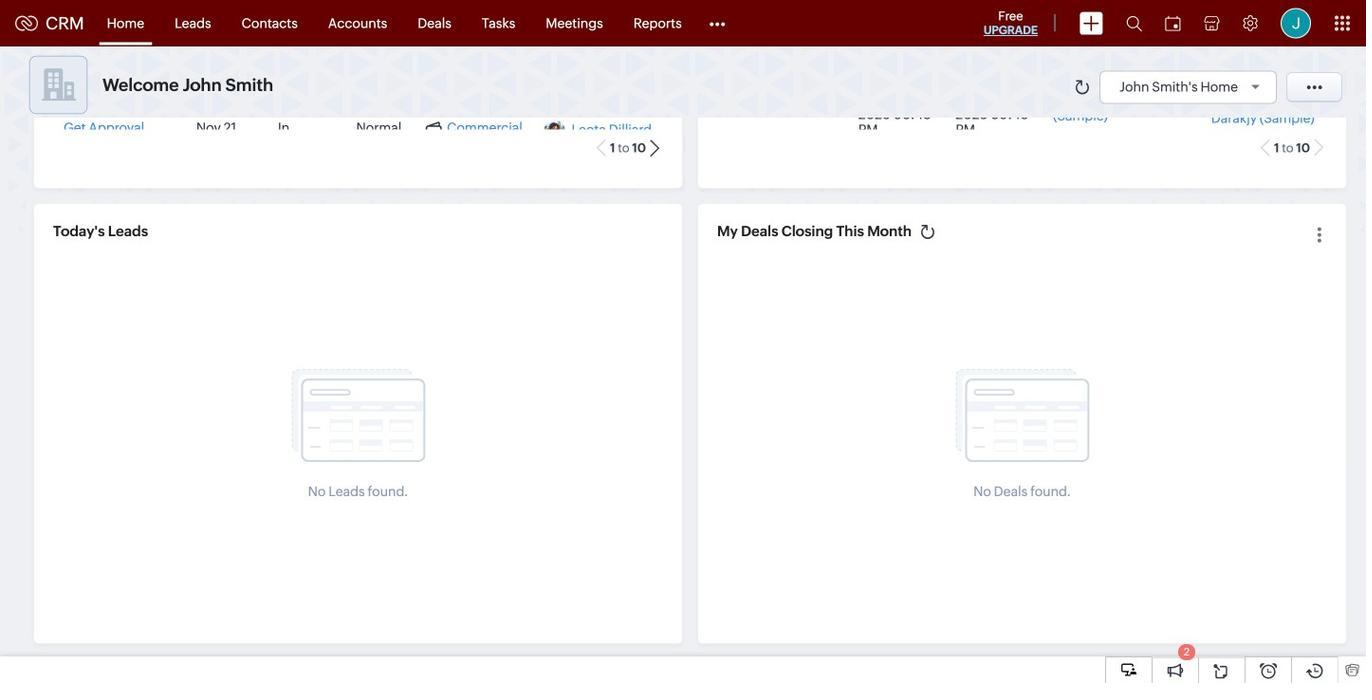 Task type: describe. For each thing, give the bounding box(es) containing it.
logo image
[[15, 16, 38, 31]]

create menu image
[[1080, 12, 1104, 35]]

search element
[[1115, 0, 1154, 47]]



Task type: locate. For each thing, give the bounding box(es) containing it.
search image
[[1127, 15, 1143, 31]]

create menu element
[[1069, 0, 1115, 46]]

profile element
[[1270, 0, 1323, 46]]

Other Modules field
[[697, 8, 738, 38]]

calendar image
[[1165, 16, 1182, 31]]

profile image
[[1281, 8, 1312, 38]]



Task type: vqa. For each thing, say whether or not it's contained in the screenshot.
Create Menu Element
yes



